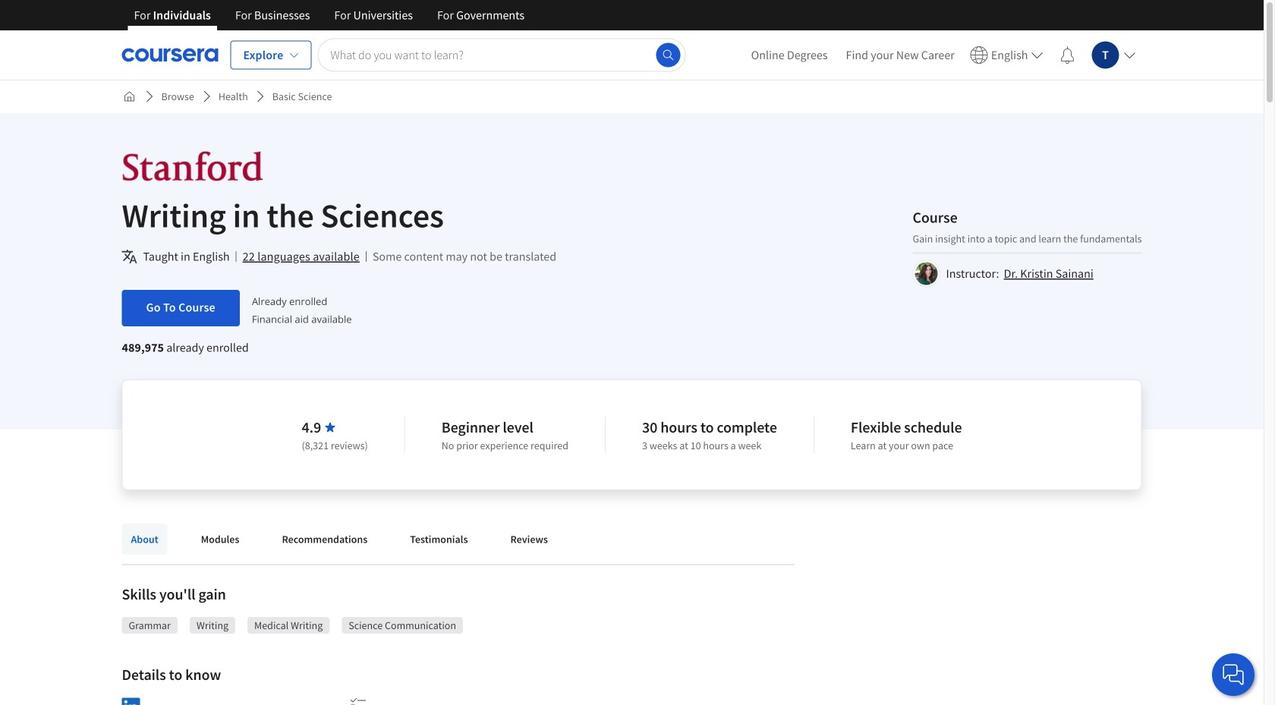 Task type: describe. For each thing, give the bounding box(es) containing it.
coursera image
[[122, 43, 218, 67]]



Task type: locate. For each thing, give the bounding box(es) containing it.
None search field
[[318, 38, 686, 72]]

What do you want to learn? text field
[[318, 38, 686, 72]]

home image
[[123, 90, 136, 102]]

banner navigation
[[122, 0, 537, 42]]

dr. kristin sainani image
[[915, 262, 938, 285]]

stanford university image
[[122, 150, 264, 184]]



Task type: vqa. For each thing, say whether or not it's contained in the screenshot.
'Dr. Kristin Sainani' icon
yes



